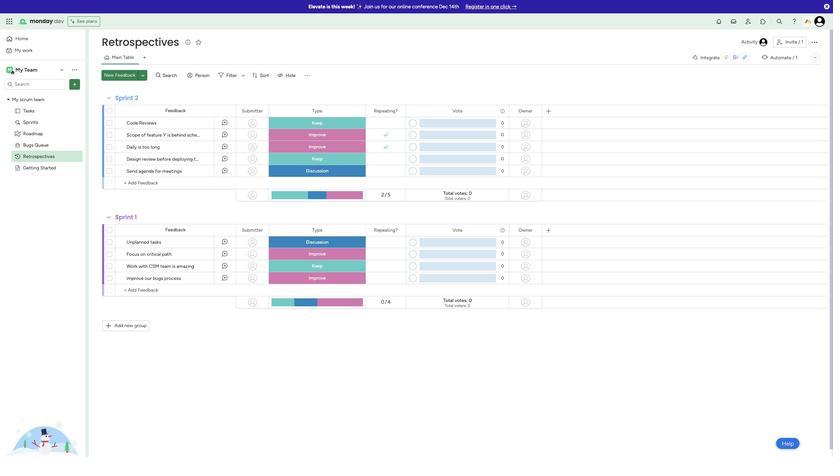 Task type: vqa. For each thing, say whether or not it's contained in the screenshot.
Total votes: 0 Total voters: 0 for 4
yes



Task type: locate. For each thing, give the bounding box(es) containing it.
our left bugs
[[145, 276, 152, 281]]

1 vote field from the top
[[451, 107, 464, 115]]

public board image left tasks
[[14, 108, 21, 114]]

dev
[[54, 17, 64, 25]]

1 vertical spatial submitter field
[[240, 227, 264, 234]]

feedback up behind
[[165, 108, 186, 114]]

0 vertical spatial tasks
[[194, 156, 205, 162]]

1 submitter from the top
[[242, 108, 263, 114]]

1 vertical spatial voters:
[[455, 303, 467, 308]]

1 vertical spatial my
[[15, 66, 23, 73]]

1 vertical spatial 2
[[381, 192, 384, 198]]

0 vertical spatial retrospectives
[[102, 34, 179, 50]]

retrospectives inside list box
[[23, 154, 55, 159]]

0 horizontal spatial 1
[[135, 213, 137, 221]]

my for my team
[[15, 66, 23, 73]]

2 vertical spatial keep
[[312, 263, 323, 269]]

1 sprint from the top
[[115, 94, 133, 102]]

2 keep from the top
[[312, 156, 323, 162]]

1 down invite / 1
[[796, 55, 798, 60]]

1 total votes: 0 total voters: 0 from the top
[[443, 191, 472, 201]]

/ for invite
[[798, 39, 800, 45]]

1 owner from the top
[[519, 108, 533, 114]]

0 vertical spatial repeating?
[[374, 108, 398, 114]]

online
[[397, 4, 411, 10]]

is right y
[[167, 132, 170, 138]]

scope
[[127, 132, 140, 138]]

team right csm
[[160, 264, 171, 269]]

1 vertical spatial repeating?
[[374, 227, 398, 233]]

0 horizontal spatial 2
[[135, 94, 138, 102]]

1 vertical spatial discussion
[[306, 239, 328, 245]]

1 public board image from the top
[[14, 108, 21, 114]]

column information image
[[500, 108, 505, 114], [500, 228, 505, 233]]

my work
[[15, 47, 33, 53]]

1 repeating? from the top
[[374, 108, 398, 114]]

discussion
[[306, 168, 328, 174], [306, 239, 328, 245]]

new
[[104, 72, 114, 78]]

feedback right new
[[115, 72, 135, 78]]

public board image for getting started
[[14, 165, 21, 171]]

2 vertical spatial feedback
[[165, 227, 186, 233]]

voters: for 5
[[455, 196, 467, 201]]

1 improve from the top
[[309, 132, 326, 138]]

1 horizontal spatial tasks
[[194, 156, 205, 162]]

2 up code
[[135, 94, 138, 102]]

0 vertical spatial type field
[[310, 107, 324, 115]]

1 right invite
[[801, 39, 803, 45]]

autopilot image
[[762, 53, 768, 62]]

vote field for 2nd column information icon
[[451, 227, 464, 234]]

1 vertical spatial sprint
[[115, 213, 133, 221]]

1 vertical spatial type
[[312, 227, 322, 233]]

amazing
[[177, 264, 194, 269]]

1 vertical spatial 1
[[796, 55, 798, 60]]

Submitter field
[[240, 107, 264, 115], [240, 227, 264, 234]]

list box containing my scrum team
[[0, 92, 85, 264]]

workspace options image
[[71, 66, 78, 73]]

too
[[142, 144, 150, 150]]

see
[[77, 18, 85, 24]]

1 vertical spatial owner
[[519, 227, 533, 233]]

public board image
[[14, 108, 21, 114], [14, 165, 21, 171]]

1 submitter field from the top
[[240, 107, 264, 115]]

code reviews
[[127, 120, 156, 126]]

retrospectives up getting started
[[23, 154, 55, 159]]

1 vertical spatial column information image
[[500, 228, 505, 233]]

5
[[388, 192, 390, 198]]

2 vote field from the top
[[451, 227, 464, 234]]

new feedback
[[104, 72, 135, 78]]

sprint
[[115, 94, 133, 102], [115, 213, 133, 221]]

feature
[[147, 132, 162, 138]]

Type field
[[310, 107, 324, 115], [310, 227, 324, 234]]

1 horizontal spatial retrospectives
[[102, 34, 179, 50]]

home button
[[4, 33, 72, 44]]

sprint for sprint 2
[[115, 94, 133, 102]]

0
[[501, 121, 504, 126], [501, 132, 504, 137], [501, 144, 504, 149], [501, 156, 504, 161], [501, 168, 504, 173], [469, 191, 472, 196], [468, 196, 470, 201], [501, 240, 504, 245], [501, 251, 504, 257], [501, 264, 504, 269], [501, 276, 504, 281], [469, 298, 472, 303], [381, 299, 384, 305], [468, 303, 470, 308]]

options image
[[259, 105, 264, 117], [356, 105, 361, 117], [396, 105, 401, 117], [500, 105, 504, 117]]

type
[[312, 108, 322, 114], [312, 227, 322, 233]]

retrospectives up add view image
[[102, 34, 179, 50]]

0 vertical spatial for
[[381, 4, 387, 10]]

reviews
[[139, 120, 156, 126]]

our
[[389, 4, 396, 10], [145, 276, 152, 281]]

for right agenda
[[155, 168, 161, 174]]

0 vertical spatial owner field
[[517, 107, 534, 115]]

2 options image from the left
[[356, 105, 361, 117]]

/ for 2
[[385, 192, 387, 198]]

1 vertical spatial submitter
[[242, 227, 263, 233]]

show board description image
[[184, 39, 192, 46]]

filter
[[226, 72, 237, 78]]

0 vertical spatial vote field
[[451, 107, 464, 115]]

collapse board header image
[[813, 55, 818, 60]]

options image
[[810, 38, 818, 46], [71, 81, 78, 88], [532, 105, 537, 117], [259, 225, 264, 236], [396, 225, 401, 236], [500, 225, 504, 236], [532, 225, 537, 236]]

tasks left much
[[194, 156, 205, 162]]

0 horizontal spatial team
[[34, 97, 44, 102]]

bugs queue
[[23, 142, 49, 148]]

1 votes: from the top
[[455, 191, 468, 196]]

feedback for 2
[[165, 108, 186, 114]]

0 vertical spatial 2
[[135, 94, 138, 102]]

/ for automate
[[793, 55, 795, 60]]

my left work
[[15, 47, 21, 53]]

monday dev
[[30, 17, 64, 25]]

0 horizontal spatial for
[[155, 168, 161, 174]]

2 left 5
[[381, 192, 384, 198]]

sprint 2
[[115, 94, 138, 102]]

automate
[[770, 55, 791, 60]]

0 vertical spatial column information image
[[500, 108, 505, 114]]

1 for automate / 1
[[796, 55, 798, 60]]

design
[[127, 156, 141, 162]]

unplanned tasks
[[127, 239, 161, 245]]

Repeating? field
[[372, 107, 400, 115], [372, 227, 400, 234]]

1 horizontal spatial 1
[[796, 55, 798, 60]]

my for my scrum team
[[12, 97, 18, 102]]

christina overa image
[[814, 16, 825, 27]]

4 options image from the left
[[500, 105, 504, 117]]

2 submitter field from the top
[[240, 227, 264, 234]]

1 up the unplanned
[[135, 213, 137, 221]]

option
[[0, 93, 85, 95]]

lottie animation image
[[0, 389, 85, 457]]

hide
[[286, 72, 296, 78]]

invite members image
[[745, 18, 752, 25]]

1 vertical spatial type field
[[310, 227, 324, 234]]

Owner field
[[517, 107, 534, 115], [517, 227, 534, 234]]

feedback for 1
[[165, 227, 186, 233]]

sprint inside sprint 1 field
[[115, 213, 133, 221]]

my work button
[[4, 45, 72, 56]]

0 horizontal spatial retrospectives
[[23, 154, 55, 159]]

Search in workspace field
[[14, 80, 56, 88]]

is
[[327, 4, 330, 10], [167, 132, 170, 138], [138, 144, 141, 150], [206, 156, 209, 162], [172, 264, 175, 269]]

/ left 4
[[385, 299, 387, 305]]

0 vertical spatial my
[[15, 47, 21, 53]]

team right scrum
[[34, 97, 44, 102]]

1 voters: from the top
[[455, 196, 467, 201]]

2 submitter from the top
[[242, 227, 263, 233]]

0 horizontal spatial our
[[145, 276, 152, 281]]

/ inside the invite / 1 button
[[798, 39, 800, 45]]

0 vertical spatial owner
[[519, 108, 533, 114]]

total votes: 0 total voters: 0
[[443, 191, 472, 201], [443, 298, 472, 308]]

table
[[123, 55, 134, 60]]

2 repeating? field from the top
[[372, 227, 400, 234]]

/ right invite
[[798, 39, 800, 45]]

✨
[[356, 4, 363, 10]]

2 vertical spatial 1
[[135, 213, 137, 221]]

1 vertical spatial repeating? field
[[372, 227, 400, 234]]

2 votes: from the top
[[455, 298, 468, 303]]

1 vertical spatial votes:
[[455, 298, 468, 303]]

activity
[[741, 39, 758, 45]]

0 vertical spatial submitter
[[242, 108, 263, 114]]

team
[[34, 97, 44, 102], [160, 264, 171, 269]]

0 horizontal spatial tasks
[[150, 239, 161, 245]]

0 vertical spatial feedback
[[115, 72, 135, 78]]

/ for 0
[[385, 299, 387, 305]]

Vote field
[[451, 107, 464, 115], [451, 227, 464, 234]]

0 vertical spatial team
[[34, 97, 44, 102]]

caret down image
[[7, 97, 10, 102]]

1 horizontal spatial for
[[381, 4, 387, 10]]

my inside workspace selection element
[[15, 66, 23, 73]]

is left "too"
[[138, 144, 141, 150]]

0 vertical spatial total votes: 0 total voters: 0
[[443, 191, 472, 201]]

for right us
[[381, 4, 387, 10]]

1
[[801, 39, 803, 45], [796, 55, 798, 60], [135, 213, 137, 221]]

0 vertical spatial vote
[[453, 108, 463, 114]]

workspace image
[[6, 66, 13, 74]]

/ left 5
[[385, 192, 387, 198]]

my inside button
[[15, 47, 21, 53]]

1 horizontal spatial 2
[[381, 192, 384, 198]]

behind
[[172, 132, 186, 138]]

improve
[[309, 132, 326, 138], [309, 144, 326, 150], [309, 251, 326, 257], [309, 275, 326, 281]]

2 vote from the top
[[453, 227, 463, 233]]

vote field for 2nd column information icon from the bottom of the page
[[451, 107, 464, 115]]

0 vertical spatial submitter field
[[240, 107, 264, 115]]

2 horizontal spatial 1
[[801, 39, 803, 45]]

my
[[15, 47, 21, 53], [15, 66, 23, 73], [12, 97, 18, 102]]

retrospectives
[[102, 34, 179, 50], [23, 154, 55, 159]]

work with csm team is amazing
[[127, 264, 194, 269]]

0 vertical spatial public board image
[[14, 108, 21, 114]]

our left online
[[389, 4, 396, 10]]

sprint up the unplanned
[[115, 213, 133, 221]]

critical
[[147, 251, 161, 257]]

search everything image
[[776, 18, 783, 25]]

/ right automate
[[793, 55, 795, 60]]

0 vertical spatial voters:
[[455, 196, 467, 201]]

much
[[210, 156, 222, 162]]

2 improve from the top
[[309, 144, 326, 150]]

3 options image from the left
[[396, 105, 401, 117]]

work
[[127, 264, 137, 269]]

repeating?
[[374, 108, 398, 114], [374, 227, 398, 233]]

0 vertical spatial keep
[[312, 120, 323, 126]]

1 horizontal spatial team
[[160, 264, 171, 269]]

0 vertical spatial 1
[[801, 39, 803, 45]]

1 repeating? field from the top
[[372, 107, 400, 115]]

1 vertical spatial retrospectives
[[23, 154, 55, 159]]

list box
[[0, 92, 85, 264]]

keep
[[312, 120, 323, 126], [312, 156, 323, 162], [312, 263, 323, 269]]

sprint down new feedback button
[[115, 94, 133, 102]]

sprint inside sprint 2 field
[[115, 94, 133, 102]]

owner for 1st owner field from the bottom of the page
[[519, 227, 533, 233]]

2 total votes: 0 total voters: 0 from the top
[[443, 298, 472, 308]]

tasks up "critical"
[[150, 239, 161, 245]]

1 vertical spatial vote field
[[451, 227, 464, 234]]

in
[[485, 4, 489, 10]]

0 vertical spatial type
[[312, 108, 322, 114]]

feedback up the path
[[165, 227, 186, 233]]

2 sprint from the top
[[115, 213, 133, 221]]

0 vertical spatial votes:
[[455, 191, 468, 196]]

activity button
[[739, 37, 770, 48]]

/
[[798, 39, 800, 45], [793, 55, 795, 60], [385, 192, 387, 198], [385, 299, 387, 305]]

daily is too long
[[127, 144, 160, 150]]

2 column information image from the top
[[500, 228, 505, 233]]

voters:
[[455, 196, 467, 201], [455, 303, 467, 308]]

1 vertical spatial public board image
[[14, 165, 21, 171]]

send agenda for meetings
[[127, 168, 182, 174]]

team
[[24, 66, 37, 73]]

2 public board image from the top
[[14, 165, 21, 171]]

0 vertical spatial discussion
[[306, 168, 328, 174]]

0 vertical spatial repeating? field
[[372, 107, 400, 115]]

public board image left getting at the left top
[[14, 165, 21, 171]]

options image for submitter
[[259, 105, 264, 117]]

1 type from the top
[[312, 108, 322, 114]]

my right the caret down image
[[12, 97, 18, 102]]

conference
[[412, 4, 438, 10]]

2 owner field from the top
[[517, 227, 534, 234]]

1 keep from the top
[[312, 120, 323, 126]]

1 vertical spatial feedback
[[165, 108, 186, 114]]

agenda
[[139, 168, 154, 174]]

on
[[140, 251, 146, 257]]

help
[[782, 440, 794, 447]]

roadmap
[[23, 131, 43, 136]]

1 vertical spatial total votes: 0 total voters: 0
[[443, 298, 472, 308]]

2 vertical spatial my
[[12, 97, 18, 102]]

see plans
[[77, 18, 97, 24]]

my right workspace image
[[15, 66, 23, 73]]

1 vertical spatial tasks
[[150, 239, 161, 245]]

0 vertical spatial our
[[389, 4, 396, 10]]

bugs
[[153, 276, 163, 281]]

2 owner from the top
[[519, 227, 533, 233]]

4
[[388, 299, 391, 305]]

hide button
[[275, 70, 300, 81]]

0 vertical spatial sprint
[[115, 94, 133, 102]]

1 inside button
[[801, 39, 803, 45]]

1 options image from the left
[[259, 105, 264, 117]]

y
[[163, 132, 166, 138]]

1 vertical spatial owner field
[[517, 227, 534, 234]]

workspace selection element
[[6, 66, 38, 75]]

elevate
[[308, 4, 325, 10]]

2 voters: from the top
[[455, 303, 467, 308]]

2 type from the top
[[312, 227, 322, 233]]

bugs
[[23, 142, 34, 148]]

votes:
[[455, 191, 468, 196], [455, 298, 468, 303]]

apps image
[[760, 18, 766, 25]]

3 improve from the top
[[309, 251, 326, 257]]

1 vertical spatial vote
[[453, 227, 463, 233]]

Retrospectives field
[[100, 34, 181, 50]]

1 vertical spatial keep
[[312, 156, 323, 162]]

Sprint 1 field
[[114, 213, 139, 222]]



Task type: describe. For each thing, give the bounding box(es) containing it.
v2 search image
[[156, 72, 161, 79]]

my scrum team
[[12, 97, 44, 102]]

1 vertical spatial our
[[145, 276, 152, 281]]

2 discussion from the top
[[306, 239, 328, 245]]

see plans button
[[68, 16, 100, 26]]

3 keep from the top
[[312, 263, 323, 269]]

+ Add Feedback text field
[[119, 286, 233, 294]]

2 repeating? from the top
[[374, 227, 398, 233]]

improve our bugs process
[[127, 276, 181, 281]]

join
[[364, 4, 373, 10]]

my team
[[15, 66, 37, 73]]

voters: for 4
[[455, 303, 467, 308]]

submitter for 1st submitter field from the top
[[242, 108, 263, 114]]

public board image for tasks
[[14, 108, 21, 114]]

invite / 1
[[786, 39, 803, 45]]

sprint for sprint 1
[[115, 213, 133, 221]]

add to favorites image
[[195, 39, 202, 45]]

week!
[[341, 4, 355, 10]]

4 improve from the top
[[309, 275, 326, 281]]

scrum
[[20, 97, 33, 102]]

register
[[466, 4, 484, 10]]

integrate
[[701, 55, 720, 60]]

2 / 5
[[381, 192, 390, 198]]

options image for type
[[356, 105, 361, 117]]

sort button
[[249, 70, 273, 81]]

+ Add Feedback text field
[[119, 179, 233, 187]]

dapulse integrations image
[[693, 55, 698, 60]]

new
[[124, 323, 133, 328]]

1 type field from the top
[[310, 107, 324, 115]]

better
[[223, 156, 236, 162]]

before
[[157, 156, 171, 162]]

improve
[[127, 276, 144, 281]]

1 horizontal spatial our
[[389, 4, 396, 10]]

plans
[[86, 18, 97, 24]]

schedule
[[187, 132, 206, 138]]

is left much
[[206, 156, 209, 162]]

main table
[[112, 55, 134, 60]]

Search field
[[161, 71, 181, 80]]

is left the amazing
[[172, 264, 175, 269]]

group
[[134, 323, 147, 328]]

0 / 4
[[381, 299, 391, 305]]

1 inside field
[[135, 213, 137, 221]]

focus on critical path
[[127, 251, 172, 257]]

angle down image
[[141, 73, 145, 78]]

this
[[331, 4, 340, 10]]

2 type field from the top
[[310, 227, 324, 234]]

getting started
[[23, 165, 56, 171]]

add
[[115, 323, 123, 328]]

register in one click → link
[[466, 4, 517, 10]]

design review before deploying tasks is much better
[[127, 156, 236, 162]]

dec
[[439, 4, 448, 10]]

sprint 1
[[115, 213, 137, 221]]

us
[[375, 4, 380, 10]]

person
[[195, 72, 210, 78]]

14th
[[449, 4, 459, 10]]

scope of feature y is behind schedule
[[127, 132, 206, 138]]

1 vote from the top
[[453, 108, 463, 114]]

select product image
[[6, 18, 13, 25]]

add view image
[[143, 55, 146, 60]]

votes: for 2 / 5
[[455, 191, 468, 196]]

unplanned
[[127, 239, 149, 245]]

new feedback button
[[101, 70, 138, 81]]

total votes: 0 total voters: 0 for 5
[[443, 191, 472, 201]]

sort
[[260, 72, 269, 78]]

help button
[[776, 438, 800, 449]]

click
[[500, 4, 510, 10]]

arrow down image
[[239, 71, 247, 79]]

1 vertical spatial team
[[160, 264, 171, 269]]

deploying
[[172, 156, 193, 162]]

→
[[512, 4, 517, 10]]

feedback inside new feedback button
[[115, 72, 135, 78]]

invite / 1 button
[[773, 37, 806, 48]]

lottie animation element
[[0, 389, 85, 457]]

my for my work
[[15, 47, 21, 53]]

options image for repeating?
[[396, 105, 401, 117]]

total votes: 0 total voters: 0 for 4
[[443, 298, 472, 308]]

is left this
[[327, 4, 330, 10]]

person button
[[185, 70, 214, 81]]

sprints
[[23, 119, 38, 125]]

1 owner field from the top
[[517, 107, 534, 115]]

register in one click →
[[466, 4, 517, 10]]

one
[[491, 4, 499, 10]]

filter button
[[216, 70, 247, 81]]

with
[[139, 264, 148, 269]]

invite
[[786, 39, 797, 45]]

add new group
[[115, 323, 147, 328]]

send
[[127, 168, 137, 174]]

1 discussion from the top
[[306, 168, 328, 174]]

elevate is this week! ✨ join us for our online conference dec 14th
[[308, 4, 459, 10]]

getting
[[23, 165, 39, 171]]

main table button
[[101, 52, 139, 63]]

votes: for 0 / 4
[[455, 298, 468, 303]]

review
[[142, 156, 156, 162]]

submitter for second submitter field from the top
[[242, 227, 263, 233]]

help image
[[791, 18, 798, 25]]

meetings
[[162, 168, 182, 174]]

Sprint 2 field
[[114, 94, 140, 102]]

started
[[40, 165, 56, 171]]

1 column information image from the top
[[500, 108, 505, 114]]

work
[[22, 47, 33, 53]]

daily
[[127, 144, 137, 150]]

tasks
[[23, 108, 34, 114]]

add new group button
[[102, 320, 150, 331]]

2 inside field
[[135, 94, 138, 102]]

main
[[112, 55, 122, 60]]

inbox image
[[730, 18, 737, 25]]

owner for first owner field
[[519, 108, 533, 114]]

automate / 1
[[770, 55, 798, 60]]

m
[[8, 67, 12, 72]]

menu image
[[304, 72, 310, 79]]

of
[[141, 132, 146, 138]]

1 for invite / 1
[[801, 39, 803, 45]]

monday
[[30, 17, 53, 25]]

home
[[15, 36, 28, 42]]

process
[[164, 276, 181, 281]]

1 vertical spatial for
[[155, 168, 161, 174]]

notifications image
[[716, 18, 722, 25]]



